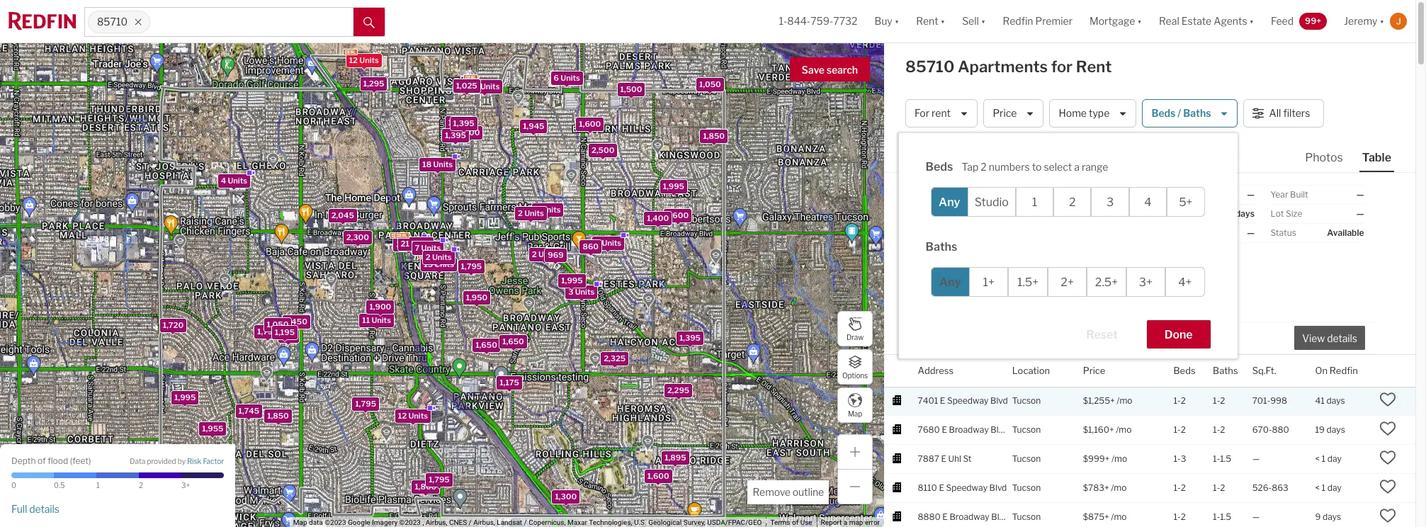 Task type: vqa. For each thing, say whether or not it's contained in the screenshot.
number
no



Task type: describe. For each thing, give the bounding box(es) containing it.
0 horizontal spatial 1,850
[[267, 411, 289, 421]]

numbers
[[989, 161, 1030, 173]]

search
[[827, 64, 858, 76]]

feed
[[1271, 15, 1294, 27]]

outline
[[793, 486, 824, 498]]

1.5 for 1-2
[[1220, 511, 1232, 522]]

7887
[[918, 453, 940, 464]]

85710 for 85710 apartments for rent
[[906, 57, 955, 76]]

— down table button
[[1357, 189, 1365, 200]]

options
[[843, 371, 868, 379]]

redfin premier
[[1003, 15, 1073, 27]]

location button
[[1013, 355, 1050, 387]]

2 ©2023 from the left
[[399, 519, 421, 527]]

uhl
[[949, 453, 962, 464]]

jeremy
[[1344, 15, 1378, 27]]

0 horizontal spatial 1,650
[[476, 340, 497, 350]]

998 for 701-998
[[1271, 395, 1288, 406]]

1 vertical spatial 1,600
[[667, 210, 689, 220]]

blvd for 8880 e broadway blvd
[[992, 511, 1009, 522]]

▾ for jeremy ▾
[[1380, 15, 1385, 27]]

sell ▾ button
[[954, 0, 995, 43]]

rent
[[932, 107, 951, 119]]

6 units
[[554, 73, 580, 83]]

tucson for 7401 e speedway blvd tucson
[[1013, 395, 1041, 406]]

home
[[1059, 107, 1087, 119]]

available
[[1328, 227, 1365, 238]]

1 horizontal spatial price
[[1083, 365, 1106, 376]]

u.s.
[[634, 519, 647, 527]]

1 ©2023 from the left
[[325, 519, 346, 527]]

4+ radio
[[1166, 267, 1205, 297]]

beds for beds button
[[1174, 365, 1196, 376]]

map
[[849, 519, 863, 527]]

$783+ /mo
[[1083, 482, 1127, 493]]

1 horizontal spatial 41
[[1316, 395, 1325, 406]]

5+ checkbox
[[1167, 187, 1205, 217]]

1 horizontal spatial 1,995
[[562, 275, 583, 285]]

0 horizontal spatial a
[[844, 519, 848, 527]]

1 down '19'
[[1322, 453, 1326, 464]]

0 vertical spatial 1,600
[[579, 118, 601, 128]]

Studio checkbox
[[968, 187, 1016, 217]]

lot size
[[1271, 208, 1303, 219]]

ft. inside the 701-998 sq. ft.
[[1123, 325, 1131, 336]]

terms
[[771, 519, 791, 527]]

mortgage ▾ button
[[1090, 0, 1142, 43]]

0 horizontal spatial on redfin
[[1162, 208, 1201, 219]]

tucson for 7680 e broadway blvd tucson
[[1013, 424, 1041, 435]]

1,700
[[459, 127, 480, 137]]

provided
[[147, 457, 176, 466]]

select
[[1044, 161, 1072, 173]]

21 units
[[401, 239, 431, 248]]

table button
[[1360, 150, 1395, 172]]

report a map error link
[[821, 519, 880, 527]]

0 horizontal spatial 1,800
[[415, 482, 437, 492]]

1 vertical spatial 3 units
[[568, 287, 595, 297]]

1 horizontal spatial rent
[[1076, 57, 1112, 76]]

rent ▾
[[916, 15, 945, 27]]

3+ radio
[[1127, 267, 1166, 297]]

0 horizontal spatial 41
[[1224, 208, 1234, 219]]

favorite button checkbox
[[1123, 176, 1147, 201]]

depth of flood ( feet )
[[11, 455, 91, 466]]

$875+ /mo
[[1083, 511, 1127, 522]]

e for 7401
[[940, 395, 946, 406]]

filters
[[1284, 107, 1311, 119]]

1-1.5 for 1-3
[[1213, 453, 1232, 464]]

701-998
[[1253, 395, 1288, 406]]

0 horizontal spatial 15 units
[[424, 259, 454, 269]]

details for full details
[[29, 503, 59, 515]]

0 vertical spatial 12 units
[[349, 55, 379, 65]]

done
[[1165, 328, 1193, 342]]

$1,255+
[[1083, 395, 1115, 406]]

Any radio
[[931, 267, 970, 297]]

— left status
[[1247, 227, 1255, 238]]

reset button
[[1069, 320, 1136, 349]]

favorite this home image for $875+ /mo
[[1380, 507, 1397, 524]]

$1,255+ /mo
[[1083, 395, 1133, 406]]

1,720
[[163, 320, 184, 330]]

beds / baths button
[[1143, 99, 1238, 128]]

— down 526-
[[1253, 511, 1260, 522]]

1 vertical spatial 1,395
[[445, 130, 466, 140]]

85710 for 85710
[[97, 16, 128, 28]]

Any checkbox
[[931, 187, 969, 217]]

favorite this home image for $783+ /mo
[[1380, 478, 1397, 495]]

sq.
[[1110, 325, 1121, 336]]

map data ©2023 google  imagery ©2023 , airbus, cnes / airbus, landsat / copernicus, maxar technologies, u.s. geological survey, usda/fpac/geo
[[293, 519, 762, 527]]

1,195
[[275, 327, 295, 337]]

1 horizontal spatial on redfin
[[1316, 365, 1358, 376]]

imagery
[[372, 519, 398, 527]]

/mo for $1,160+ /mo
[[1116, 424, 1132, 435]]

blvd for 7680 e broadway blvd
[[991, 424, 1008, 435]]

2 option group from the top
[[931, 267, 1205, 297]]

previous button image
[[919, 253, 933, 267]]

526-
[[1253, 482, 1272, 493]]

e for 8110
[[939, 482, 945, 493]]

beds for beds / baths
[[1152, 107, 1176, 119]]

0 vertical spatial 1,995
[[663, 181, 685, 191]]

0 vertical spatial 1,850
[[703, 131, 725, 141]]

favorite button image
[[1123, 176, 1147, 201]]

view
[[1303, 333, 1325, 345]]

1 vertical spatial 12 units
[[398, 411, 428, 421]]

7401 e speedway blvd tucson
[[918, 395, 1041, 406]]

all filters button
[[1243, 99, 1324, 128]]

survey,
[[684, 519, 706, 527]]

done button
[[1147, 320, 1211, 349]]

use
[[801, 519, 813, 527]]

e for 8880
[[943, 511, 948, 522]]

draw button
[[838, 311, 873, 347]]

1-1.5 for 1-2
[[1213, 511, 1232, 522]]

days for —
[[1323, 511, 1342, 522]]

2 vertical spatial 1,395
[[680, 333, 701, 343]]

beds button
[[1174, 355, 1196, 387]]

0
[[11, 481, 16, 490]]

0 horizontal spatial 41 days
[[1224, 208, 1255, 219]]

save search
[[802, 64, 858, 76]]

3 tucson from the top
[[1013, 453, 1041, 464]]

/ inside button
[[1178, 107, 1182, 119]]

7680
[[918, 424, 940, 435]]

1-844-759-7732
[[779, 15, 858, 27]]

701-998 sq. ft.
[[1098, 312, 1143, 336]]

submit search image
[[364, 17, 375, 28]]

maxar
[[568, 519, 587, 527]]

$1,160+
[[1083, 424, 1114, 435]]

redfin inside on redfin button
[[1330, 365, 1358, 376]]

2 vertical spatial baths
[[1213, 365, 1238, 376]]

e for 7887
[[941, 453, 947, 464]]

full details
[[11, 503, 59, 515]]

mortgage ▾
[[1090, 15, 1142, 27]]

day for 526-863
[[1328, 482, 1342, 493]]

location
[[1013, 365, 1050, 376]]

1,895
[[665, 452, 686, 462]]

795
[[281, 331, 296, 341]]

$/sq.
[[1162, 189, 1182, 200]]

1 horizontal spatial ft.
[[1184, 189, 1194, 200]]

526-863
[[1253, 482, 1289, 493]]

0 horizontal spatial 12
[[349, 55, 358, 65]]

969
[[548, 250, 564, 260]]

/mo for $1,255+ /mo
[[1117, 395, 1133, 406]]

1 horizontal spatial 1,800
[[448, 117, 470, 127]]

baths button
[[1213, 355, 1238, 387]]

1 inside option
[[1032, 195, 1038, 209]]

for
[[915, 107, 930, 119]]

7732
[[834, 15, 858, 27]]

0 vertical spatial 1,395
[[453, 118, 475, 128]]

1 vertical spatial beds
[[926, 160, 953, 174]]

estate
[[1182, 15, 1212, 27]]

2 vertical spatial 1,995
[[174, 393, 196, 402]]

8110
[[918, 482, 937, 493]]

full
[[11, 503, 27, 515]]

table
[[1363, 151, 1392, 164]]

any for 1+
[[940, 275, 961, 289]]

type
[[1089, 107, 1110, 119]]

favorite this home image for $1,255+ /mo
[[1380, 391, 1397, 408]]

landsat
[[497, 519, 522, 527]]

feet
[[72, 455, 89, 466]]

0 horizontal spatial 3+
[[181, 481, 190, 490]]

home type
[[1059, 107, 1110, 119]]

1 vertical spatial price button
[[1083, 355, 1106, 387]]

1 horizontal spatial 12
[[398, 411, 407, 421]]

1 vertical spatial 15
[[424, 259, 433, 269]]

4 units
[[221, 175, 247, 185]]

a inside dialog
[[1074, 161, 1080, 173]]

1 option group from the top
[[931, 187, 1205, 217]]

speedway for 8110
[[946, 482, 988, 493]]

risk
[[187, 457, 201, 466]]

1+
[[983, 275, 995, 289]]

agents
[[1214, 15, 1248, 27]]

1 horizontal spatial 1,650
[[503, 336, 524, 346]]

google image
[[4, 509, 50, 527]]

beds / baths
[[1152, 107, 1212, 119]]

flood
[[48, 455, 68, 466]]

technologies,
[[589, 519, 633, 527]]

1.5 for 1-3
[[1220, 453, 1232, 464]]

3 checkbox
[[1092, 187, 1129, 217]]

1,025
[[456, 81, 477, 90]]

7887 e uhl st
[[918, 453, 972, 464]]



Task type: locate. For each thing, give the bounding box(es) containing it.
1 1-1.5 from the top
[[1213, 453, 1232, 464]]

< for —
[[1316, 453, 1320, 464]]

1 horizontal spatial a
[[1074, 161, 1080, 173]]

redfin inside redfin premier button
[[1003, 15, 1034, 27]]

< up 9 days
[[1316, 482, 1320, 493]]

1,450
[[286, 316, 307, 326]]

beds down x-out this home icon
[[1174, 365, 1196, 376]]

1 vertical spatial map
[[293, 519, 307, 527]]

$/sq. ft.
[[1162, 189, 1194, 200]]

1 vertical spatial 1,850
[[267, 411, 289, 421]]

9 units
[[595, 238, 622, 248]]

$1,160+ /mo
[[1083, 424, 1132, 435]]

844-
[[788, 15, 811, 27]]

/mo right $875+
[[1111, 511, 1127, 522]]

photos
[[1305, 151, 1343, 164]]

mortgage ▾ button
[[1081, 0, 1151, 43]]

baths inside dialog
[[926, 240, 958, 254]]

1 vertical spatial price
[[1083, 365, 1106, 376]]

beds up deal
[[926, 160, 953, 174]]

blvd up '8880 e broadway blvd tucson'
[[990, 482, 1007, 493]]

days for 701-998
[[1327, 395, 1346, 406]]

details inside button
[[29, 503, 59, 515]]

3+ inside radio
[[1139, 275, 1153, 289]]

1 vertical spatial < 1 day
[[1316, 482, 1342, 493]]

4 ▾ from the left
[[1138, 15, 1142, 27]]

0.5
[[54, 481, 65, 490]]

3 inside 3 option
[[1107, 195, 1114, 209]]

0 vertical spatial baths
[[1184, 107, 1212, 119]]

broadway up st
[[949, 424, 989, 435]]

redfin down $/sq. ft.
[[1175, 208, 1201, 219]]

dialog
[[899, 133, 1238, 359]]

701- up 670-
[[1253, 395, 1271, 406]]

0 vertical spatial 3 units
[[396, 239, 422, 249]]

options button
[[838, 349, 873, 385]]

15 up 1,700
[[470, 81, 479, 91]]

sq.ft.
[[1253, 365, 1277, 376]]

/mo right the $1,160+
[[1116, 424, 1132, 435]]

option group
[[931, 187, 1205, 217], [931, 267, 1205, 297]]

2,300
[[346, 232, 369, 242]]

2 vertical spatial redfin
[[1330, 365, 1358, 376]]

redfin down view details
[[1330, 365, 1358, 376]]

998 up 880
[[1271, 395, 1288, 406]]

41 days left lot
[[1224, 208, 1255, 219]]

5 tucson from the top
[[1013, 511, 1041, 522]]

0 vertical spatial 1,800
[[448, 117, 470, 127]]

0 horizontal spatial on
[[1162, 208, 1173, 219]]

1 day from the top
[[1328, 453, 1342, 464]]

1.5+
[[1018, 275, 1039, 289]]

details for view details
[[1327, 333, 1358, 345]]

18 units
[[423, 159, 453, 169]]

1 vertical spatial <
[[1316, 482, 1320, 493]]

remove 85710 image
[[134, 18, 143, 26]]

0 vertical spatial rent
[[916, 15, 939, 27]]

1 vertical spatial 1-1.5
[[1213, 511, 1232, 522]]

1,950
[[466, 292, 488, 302]]

size
[[1286, 208, 1303, 219]]

any inside option
[[939, 195, 961, 209]]

998 inside the 701-998 sq. ft.
[[1122, 312, 1143, 325]]

▾ for rent ▾
[[941, 15, 945, 27]]

1 vertical spatial 4
[[1145, 195, 1152, 209]]

tucson up the 8110 e speedway blvd tucson
[[1013, 453, 1041, 464]]

0 horizontal spatial ©2023
[[325, 519, 346, 527]]

e
[[940, 395, 946, 406], [942, 424, 947, 435], [941, 453, 947, 464], [939, 482, 945, 493], [943, 511, 948, 522]]

ft. right sq.
[[1123, 325, 1131, 336]]

photo of 7401 e speedway blvd, tucson, az 85710 image
[[906, 173, 1150, 354]]

1 ▾ from the left
[[895, 15, 899, 27]]

map inside button
[[848, 409, 863, 418]]

$875+
[[1083, 511, 1110, 522]]

1 up 9 days
[[1322, 482, 1326, 493]]

1 checkbox
[[1016, 187, 1054, 217]]

4 inside map region
[[221, 175, 226, 185]]

< 1 day for 526-863
[[1316, 482, 1342, 493]]

map for map data ©2023 google  imagery ©2023 , airbus, cnes / airbus, landsat / copernicus, maxar technologies, u.s. geological survey, usda/fpac/geo
[[293, 519, 307, 527]]

any
[[939, 195, 961, 209], [940, 275, 961, 289]]

built
[[1291, 189, 1309, 200]]

1 vertical spatial 41 days
[[1316, 395, 1346, 406]]

blvd for 8110 e speedway blvd
[[990, 482, 1007, 493]]

2,045
[[331, 210, 354, 220]]

error
[[865, 519, 880, 527]]

1,945
[[523, 120, 545, 130]]

5 ▾ from the left
[[1250, 15, 1254, 27]]

▾ for sell ▾
[[981, 15, 986, 27]]

speedway
[[947, 395, 989, 406], [946, 482, 988, 493]]

1,500
[[620, 84, 642, 94]]

41 days up 19 days
[[1316, 395, 1346, 406]]

,
[[423, 519, 424, 527]]

redfin left premier
[[1003, 15, 1034, 27]]

0 vertical spatial 85710
[[97, 16, 128, 28]]

4 checkbox
[[1129, 187, 1167, 217]]

1 vertical spatial on redfin
[[1316, 365, 1358, 376]]

of left flood
[[38, 455, 46, 466]]

favorite this home image for $1,160+ /mo
[[1380, 420, 1397, 437]]

speedway down st
[[946, 482, 988, 493]]

85710 down rent ▾ button
[[906, 57, 955, 76]]

1 vertical spatial 12
[[398, 411, 407, 421]]

15 down 7 units at the top left
[[424, 259, 433, 269]]

/mo right the $999+
[[1112, 453, 1128, 464]]

— up 526-
[[1253, 453, 1260, 464]]

0 horizontal spatial 998
[[1122, 312, 1143, 325]]

85710 left remove 85710 image
[[97, 16, 128, 28]]

2 ▾ from the left
[[941, 15, 945, 27]]

< 1 day up 9 days
[[1316, 482, 1342, 493]]

1,800 up ,
[[415, 482, 437, 492]]

2 inside checkbox
[[1069, 195, 1076, 209]]

day for —
[[1328, 453, 1342, 464]]

rent right buy ▾
[[916, 15, 939, 27]]

1 horizontal spatial map
[[848, 409, 863, 418]]

details
[[1327, 333, 1358, 345], [29, 503, 59, 515]]

real
[[1159, 15, 1180, 27]]

1-3
[[1174, 453, 1187, 464]]

broadway for 7680
[[949, 424, 989, 435]]

0 vertical spatial any
[[939, 195, 961, 209]]

0 vertical spatial 12
[[349, 55, 358, 65]]

day down 19 days
[[1328, 453, 1342, 464]]

< 1 day for —
[[1316, 453, 1342, 464]]

1 horizontal spatial price button
[[1083, 355, 1106, 387]]

/mo for $875+ /mo
[[1111, 511, 1127, 522]]

any left 1+ option
[[940, 275, 961, 289]]

map
[[848, 409, 863, 418], [293, 519, 307, 527]]

3 ▾ from the left
[[981, 15, 986, 27]]

0 vertical spatial 1-1.5
[[1213, 453, 1232, 464]]

9 for 9 days
[[1316, 511, 1321, 522]]

remove outline button
[[748, 480, 829, 505]]

1 horizontal spatial 9
[[1316, 511, 1321, 522]]

rent right the for
[[1076, 57, 1112, 76]]

2+ radio
[[1048, 267, 1087, 297]]

▾ for buy ▾
[[895, 15, 899, 27]]

of left use
[[792, 519, 799, 527]]

e right 8110
[[939, 482, 945, 493]]

e for 7680
[[942, 424, 947, 435]]

speedway up 7680 e broadway blvd tucson
[[947, 395, 989, 406]]

view details button
[[1295, 326, 1366, 350]]

2 horizontal spatial /
[[1178, 107, 1182, 119]]

4 inside checkbox
[[1145, 195, 1152, 209]]

airbus, left landsat
[[474, 519, 495, 527]]

2 checkbox
[[1054, 187, 1092, 217]]

geological
[[649, 519, 682, 527]]

▾ for mortgage ▾
[[1138, 15, 1142, 27]]

1,650 down 1,950
[[476, 340, 497, 350]]

/mo for $783+ /mo
[[1111, 482, 1127, 493]]

▾ right the buy
[[895, 15, 899, 27]]

1,900
[[369, 301, 391, 311]]

701- for 701-998
[[1253, 395, 1271, 406]]

1,395 up the "2,295"
[[680, 333, 701, 343]]

15 units up 1,700
[[470, 81, 500, 91]]

880
[[1272, 424, 1290, 435]]

0 vertical spatial a
[[1074, 161, 1080, 173]]

tucson up '8880 e broadway blvd tucson'
[[1013, 482, 1041, 493]]

redfin premier button
[[995, 0, 1081, 43]]

$783+
[[1083, 482, 1110, 493]]

▾ left user photo
[[1380, 15, 1385, 27]]

1,995 down 969
[[562, 275, 583, 285]]

701- for 701-998 sq. ft.
[[1098, 312, 1122, 325]]

any left studio on the top right
[[939, 195, 961, 209]]

< for 526-863
[[1316, 482, 1320, 493]]

0 horizontal spatial details
[[29, 503, 59, 515]]

1 vertical spatial 3+
[[181, 481, 190, 490]]

beds right type
[[1152, 107, 1176, 119]]

0 vertical spatial 1.5
[[1220, 453, 1232, 464]]

998 for 701-998 sq. ft.
[[1122, 312, 1143, 325]]

3 units down 860
[[568, 287, 595, 297]]

1 vertical spatial of
[[792, 519, 799, 527]]

2 horizontal spatial redfin
[[1330, 365, 1358, 376]]

1.5+ radio
[[1009, 267, 1048, 297]]

0 vertical spatial 15 units
[[470, 81, 500, 91]]

tucson down the 8110 e speedway blvd tucson
[[1013, 511, 1041, 522]]

2 airbus, from the left
[[474, 519, 495, 527]]

863
[[1272, 482, 1289, 493]]

year built
[[1271, 189, 1309, 200]]

report
[[821, 519, 842, 527]]

0 horizontal spatial rent
[[916, 15, 939, 27]]

any inside radio
[[940, 275, 961, 289]]

▾ right agents at the top
[[1250, 15, 1254, 27]]

1,650 up 1,175
[[503, 336, 524, 346]]

1 horizontal spatial 3 units
[[568, 287, 595, 297]]

ft.
[[1184, 189, 1194, 200], [1123, 325, 1131, 336]]

18
[[423, 159, 432, 169]]

1,050
[[699, 79, 721, 89], [267, 320, 289, 329]]

0 vertical spatial <
[[1316, 453, 1320, 464]]

on redfin
[[1162, 208, 1201, 219], [1316, 365, 1358, 376]]

41 days
[[1224, 208, 1255, 219], [1316, 395, 1346, 406]]

None search field
[[150, 8, 354, 36]]

1 horizontal spatial 15
[[470, 81, 479, 91]]

favorite this home image for $999+ /mo
[[1380, 449, 1397, 466]]

1 vertical spatial 85710
[[906, 57, 955, 76]]

1 horizontal spatial airbus,
[[474, 519, 495, 527]]

©2023 left ,
[[399, 519, 421, 527]]

tucson down 7401 e speedway blvd tucson
[[1013, 424, 1041, 435]]

41 right 5+ checkbox
[[1224, 208, 1234, 219]]

1 horizontal spatial ©2023
[[399, 519, 421, 527]]

1 vertical spatial option group
[[931, 267, 1205, 297]]

670-
[[1253, 424, 1272, 435]]

2.5+ radio
[[1087, 267, 1127, 297]]

1 horizontal spatial 12 units
[[398, 411, 428, 421]]

bath
[[1072, 325, 1090, 336]]

1 vertical spatial any
[[940, 275, 961, 289]]

1 horizontal spatial baths
[[1184, 107, 1212, 119]]

$999+ /mo
[[1083, 453, 1128, 464]]

a left map
[[844, 519, 848, 527]]

0 horizontal spatial 3 units
[[396, 239, 422, 249]]

0 vertical spatial 3+
[[1139, 275, 1153, 289]]

— left year
[[1247, 189, 1255, 200]]

blvd down the 8110 e speedway blvd tucson
[[992, 511, 1009, 522]]

tucson for 8110 e speedway blvd tucson
[[1013, 482, 1041, 493]]

0 horizontal spatial 1,050
[[267, 320, 289, 329]]

sell
[[962, 15, 979, 27]]

0 horizontal spatial redfin
[[1003, 15, 1034, 27]]

3 units right 2,300
[[396, 239, 422, 249]]

1 vertical spatial a
[[844, 519, 848, 527]]

8110 e speedway blvd tucson
[[918, 482, 1041, 493]]

ft. right $/sq.
[[1184, 189, 1194, 200]]

2 vertical spatial 1,600
[[648, 471, 670, 481]]

1 tucson from the top
[[1013, 395, 1041, 406]]

dialog containing beds
[[899, 133, 1238, 359]]

of for terms
[[792, 519, 799, 527]]

price inside button
[[993, 107, 1017, 119]]

deal
[[915, 181, 934, 190]]

8880
[[918, 511, 941, 522]]

range
[[1082, 161, 1109, 173]]

1 1.5 from the top
[[1220, 453, 1232, 464]]

▾ left sell
[[941, 15, 945, 27]]

price down apartments
[[993, 107, 1017, 119]]

1-844-759-7732 link
[[779, 15, 858, 27]]

4 tucson from the top
[[1013, 482, 1041, 493]]

0 vertical spatial day
[[1328, 453, 1342, 464]]

▾ right mortgage
[[1138, 15, 1142, 27]]

701- inside the 701-998 sq. ft.
[[1098, 312, 1122, 325]]

1 horizontal spatial redfin
[[1175, 208, 1201, 219]]

e left uhl
[[941, 453, 947, 464]]

2 day from the top
[[1328, 482, 1342, 493]]

1+ radio
[[969, 267, 1009, 297]]

9 for 9 units
[[595, 238, 600, 248]]

map down options
[[848, 409, 863, 418]]

cnes
[[449, 519, 467, 527]]

1 horizontal spatial 1,850
[[703, 131, 725, 141]]

▾ right sell
[[981, 15, 986, 27]]

1 horizontal spatial 701-
[[1253, 395, 1271, 406]]

/mo right $1,255+
[[1117, 395, 1133, 406]]

units
[[360, 55, 379, 65], [561, 73, 580, 83], [480, 81, 500, 91], [433, 159, 453, 169], [228, 175, 247, 185], [541, 205, 561, 215], [525, 208, 544, 218], [602, 238, 622, 248], [411, 239, 431, 248], [403, 239, 422, 249], [421, 243, 441, 253], [539, 249, 558, 259], [432, 252, 452, 262], [435, 259, 454, 269], [575, 287, 595, 297], [372, 315, 391, 325], [409, 411, 428, 421]]

favorite this home image
[[1160, 329, 1177, 346], [1380, 391, 1397, 408], [1380, 420, 1397, 437], [1380, 449, 1397, 466], [1380, 478, 1397, 495], [1380, 507, 1397, 524]]

1 < from the top
[[1316, 453, 1320, 464]]

details right full
[[29, 503, 59, 515]]

x-out this home image
[[1188, 329, 1205, 346]]

rent ▾ button
[[916, 0, 945, 43]]

1,650
[[503, 336, 524, 346], [476, 340, 497, 350]]

beds inside beds / baths button
[[1152, 107, 1176, 119]]

price button down 85710 apartments for rent
[[984, 99, 1044, 128]]

2 horizontal spatial 1,995
[[663, 181, 685, 191]]

1,175
[[500, 378, 519, 388]]

4 for 4
[[1145, 195, 1152, 209]]

broadway down the 8110 e speedway blvd tucson
[[950, 511, 990, 522]]

on inside button
[[1316, 365, 1328, 376]]

0 vertical spatial price button
[[984, 99, 1044, 128]]

home type button
[[1050, 99, 1137, 128]]

airbus, right ,
[[426, 519, 447, 527]]

details inside button
[[1327, 333, 1358, 345]]

blvd for 7401 e speedway blvd
[[991, 395, 1008, 406]]

of for depth
[[38, 455, 46, 466]]

$999+
[[1083, 453, 1110, 464]]

1 airbus, from the left
[[426, 519, 447, 527]]

1 horizontal spatial /
[[524, 519, 527, 527]]

1 vertical spatial 9
[[1316, 511, 1321, 522]]

/mo for $999+ /mo
[[1112, 453, 1128, 464]]

1 vertical spatial baths
[[926, 240, 958, 254]]

price button up $1,255+
[[1083, 355, 1106, 387]]

depth
[[11, 455, 36, 466]]

1 right 0.5
[[96, 481, 100, 490]]

12
[[349, 55, 358, 65], [398, 411, 407, 421]]

1,995 up the "1,400"
[[663, 181, 685, 191]]

tucson down location button
[[1013, 395, 1041, 406]]

0 horizontal spatial 1,995
[[174, 393, 196, 402]]

buy ▾
[[875, 15, 899, 27]]

6 ▾ from the left
[[1380, 15, 1385, 27]]

user photo image
[[1390, 13, 1407, 30]]

1 vertical spatial ft.
[[1123, 325, 1131, 336]]

1 down tap 2 numbers to select a range
[[1032, 195, 1038, 209]]

on down view
[[1316, 365, 1328, 376]]

tucson for 8880 e broadway blvd tucson
[[1013, 511, 1041, 522]]

2 1-1.5 from the top
[[1213, 511, 1232, 522]]

1 vertical spatial 701-
[[1253, 395, 1271, 406]]

3+ down by
[[181, 481, 190, 490]]

▾ inside dropdown button
[[1250, 15, 1254, 27]]

©2023 right data
[[325, 519, 346, 527]]

factor
[[203, 457, 224, 466]]

speedway for 7401
[[947, 395, 989, 406]]

0 vertical spatial on
[[1162, 208, 1173, 219]]

1
[[1032, 195, 1038, 209], [1322, 453, 1326, 464], [96, 481, 100, 490], [1322, 482, 1326, 493]]

1 horizontal spatial 3+
[[1139, 275, 1153, 289]]

0 vertical spatial of
[[38, 455, 46, 466]]

1 horizontal spatial 41 days
[[1316, 395, 1346, 406]]

1 horizontal spatial of
[[792, 519, 799, 527]]

998 down 3+ radio
[[1122, 312, 1143, 325]]

1,400
[[647, 213, 669, 223]]

days for 670-880
[[1327, 424, 1346, 435]]

price up $1,255+
[[1083, 365, 1106, 376]]

a left range
[[1074, 161, 1080, 173]]

on redfin down $/sq. ft.
[[1162, 208, 1201, 219]]

1-2
[[1174, 395, 1186, 406], [1213, 395, 1226, 406], [1174, 424, 1186, 435], [1213, 424, 1226, 435], [1174, 482, 1186, 493], [1213, 482, 1226, 493], [1174, 511, 1186, 522]]

0 vertical spatial beds
[[1152, 107, 1176, 119]]

on down $/sq.
[[1162, 208, 1173, 219]]

blvd down 7401 e speedway blvd tucson
[[991, 424, 1008, 435]]

a
[[1074, 161, 1080, 173], [844, 519, 848, 527]]

1,995
[[663, 181, 685, 191], [562, 275, 583, 285], [174, 393, 196, 402]]

map for map
[[848, 409, 863, 418]]

0 horizontal spatial baths
[[926, 240, 958, 254]]

3
[[1107, 195, 1114, 209], [396, 239, 401, 249], [568, 287, 574, 297], [1181, 453, 1187, 464]]

2 < from the top
[[1316, 482, 1320, 493]]

address button
[[918, 355, 954, 387]]

0 vertical spatial 1,050
[[699, 79, 721, 89]]

baths inside button
[[1184, 107, 1212, 119]]

0 horizontal spatial ft.
[[1123, 325, 1131, 336]]

view details
[[1303, 333, 1358, 345]]

3+ left 4+ option
[[1139, 275, 1153, 289]]

1.5
[[1220, 453, 1232, 464], [1220, 511, 1232, 522]]

— up the "available" on the top right of page
[[1357, 208, 1365, 219]]

7401
[[918, 395, 938, 406]]

1,395 up 18 units
[[445, 130, 466, 140]]

< down '19'
[[1316, 453, 1320, 464]]

view details link
[[1295, 325, 1366, 350]]

1 vertical spatial 1,050
[[267, 320, 289, 329]]

e right the 7401
[[940, 395, 946, 406]]

2 < 1 day from the top
[[1316, 482, 1342, 493]]

map left data
[[293, 519, 307, 527]]

0 vertical spatial details
[[1327, 333, 1358, 345]]

on redfin down view details
[[1316, 365, 1358, 376]]

15 units down 7 units at the top left
[[424, 259, 454, 269]]

0 horizontal spatial /
[[469, 519, 472, 527]]

2 vertical spatial beds
[[1174, 365, 1196, 376]]

41 up '19'
[[1316, 395, 1325, 406]]

0 vertical spatial on redfin
[[1162, 208, 1201, 219]]

details right view
[[1327, 333, 1358, 345]]

1,995 up by
[[174, 393, 196, 402]]

1,395 down 1,025 at the left of page
[[453, 118, 475, 128]]

map region
[[0, 0, 935, 527]]

broadway for 8880
[[950, 511, 990, 522]]

2 1.5 from the top
[[1220, 511, 1232, 522]]

0 vertical spatial ft.
[[1184, 189, 1194, 200]]

price button
[[984, 99, 1044, 128], [1083, 355, 1106, 387]]

1 horizontal spatial 85710
[[906, 57, 955, 76]]

9
[[595, 238, 600, 248], [1316, 511, 1321, 522]]

1-
[[779, 15, 788, 27], [1174, 395, 1181, 406], [1213, 395, 1220, 406], [1174, 424, 1181, 435], [1213, 424, 1220, 435], [1174, 453, 1181, 464], [1213, 453, 1220, 464], [1174, 482, 1181, 493], [1213, 482, 1220, 493], [1174, 511, 1181, 522], [1213, 511, 1220, 522]]

rent inside rent ▾ dropdown button
[[916, 15, 939, 27]]

risk factor link
[[187, 457, 224, 467]]

4 for 4 units
[[221, 175, 226, 185]]

9 inside map region
[[595, 238, 600, 248]]

e right 7680
[[942, 424, 947, 435]]

2 tucson from the top
[[1013, 424, 1041, 435]]

tucson
[[1013, 395, 1041, 406], [1013, 424, 1041, 435], [1013, 453, 1041, 464], [1013, 482, 1041, 493], [1013, 511, 1041, 522]]

year
[[1271, 189, 1289, 200]]

for rent button
[[906, 99, 978, 128]]

blvd up 7680 e broadway blvd tucson
[[991, 395, 1008, 406]]

day up 9 days
[[1328, 482, 1342, 493]]

st
[[963, 453, 972, 464]]

0 vertical spatial speedway
[[947, 395, 989, 406]]

any for studio
[[939, 195, 961, 209]]

0 vertical spatial 15
[[470, 81, 479, 91]]

1 vertical spatial on
[[1316, 365, 1328, 376]]

1 < 1 day from the top
[[1316, 453, 1342, 464]]



